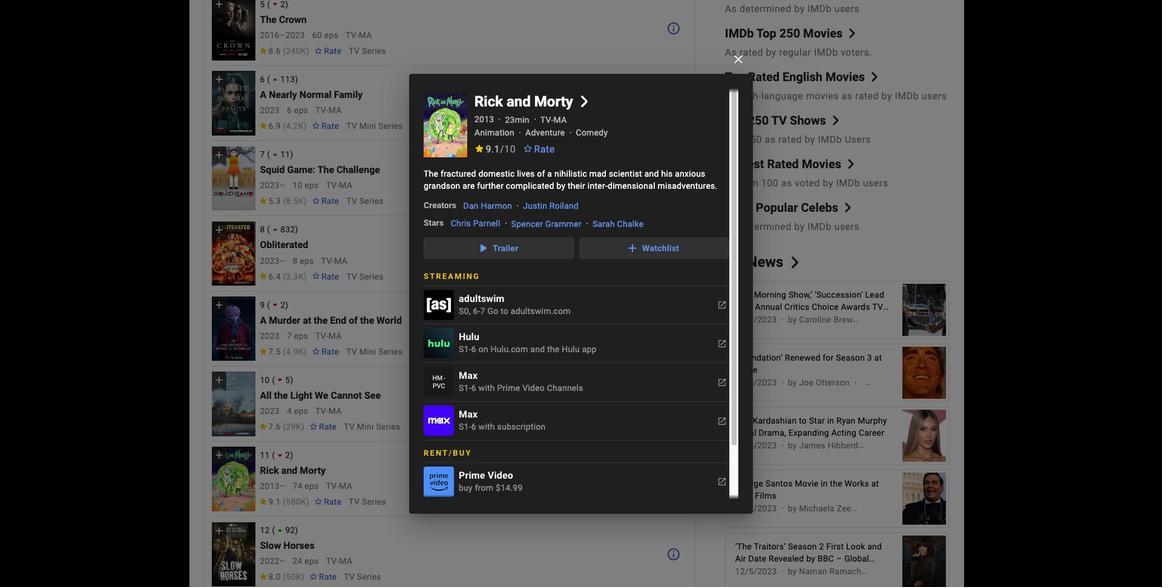 Task type: vqa. For each thing, say whether or not it's contained in the screenshot.
chevron right inline IMAGE on the top of the page
yes



Task type: locate. For each thing, give the bounding box(es) containing it.
2 vertical spatial rated
[[779, 134, 802, 146]]

$14.99
[[496, 483, 523, 493]]

misadventures.
[[658, 181, 718, 191]]

2 6 from the top
[[471, 383, 476, 393]]

max image for max s1-6 with prime video channels
[[424, 367, 454, 397]]

inter-
[[588, 181, 608, 191]]

2 vertical spatial as
[[781, 178, 792, 189]]

as determined by imdb users
[[725, 3, 860, 15], [725, 221, 860, 233]]

anxious
[[675, 169, 706, 179]]

prime up the buy
[[459, 470, 485, 481]]

6 for max s1-6 with subscription
[[471, 422, 476, 432]]

s1- left on
[[459, 345, 471, 354]]

voted
[[795, 178, 820, 189]]

spencer grammer button
[[511, 219, 582, 229]]

launch image for hulu s1-6 on hulu.com and the hulu app
[[715, 336, 730, 351]]

menu containing adultswim
[[424, 286, 730, 441]]

1 vertical spatial launch image
[[715, 375, 730, 390]]

9.1 / 10
[[486, 143, 516, 155]]

0 horizontal spatial prime
[[459, 470, 485, 481]]

s1-
[[459, 345, 471, 354], [459, 383, 471, 393], [459, 422, 471, 432]]

max for max s1-6 with subscription
[[459, 409, 478, 420]]

1 vertical spatial as
[[765, 134, 776, 146]]

1 vertical spatial launch image
[[715, 475, 730, 489]]

0 vertical spatial 6
[[471, 345, 476, 354]]

0 vertical spatial determined
[[740, 3, 792, 15]]

23min
[[505, 115, 530, 124]]

0 horizontal spatial as
[[765, 134, 776, 146]]

launch image
[[715, 298, 730, 312], [715, 475, 730, 489]]

1 max image from the top
[[424, 367, 454, 397]]

1 vertical spatial as
[[725, 47, 737, 58]]

from
[[475, 483, 494, 493]]

1 vertical spatial max
[[459, 409, 478, 420]]

as right 250
[[765, 134, 776, 146]]

6 inside hulu s1-6 on hulu.com and the hulu app
[[471, 345, 476, 354]]

1 s1- from the top
[[459, 345, 471, 354]]

9.1
[[486, 143, 500, 155]]

2 max from the top
[[459, 409, 478, 420]]

1 horizontal spatial prime
[[497, 383, 520, 393]]

0 horizontal spatial rated
[[740, 47, 763, 58]]

1 max from the top
[[459, 370, 478, 381]]

hulu.com
[[491, 345, 528, 354]]

1 vertical spatial determined
[[740, 221, 792, 233]]

max for max s1-6 with prime video channels
[[459, 370, 478, 381]]

parnell
[[473, 219, 500, 229]]

trailer button
[[424, 237, 574, 259]]

as right movies on the right of the page
[[842, 90, 853, 102]]

0 vertical spatial prime
[[497, 383, 520, 393]]

s1- inside hulu s1-6 on hulu.com and the hulu app
[[459, 345, 471, 354]]

2 horizontal spatial as
[[842, 90, 853, 102]]

6 inside max s1-6 with prime video channels
[[471, 383, 476, 393]]

ma
[[554, 115, 567, 124]]

further
[[477, 181, 504, 191]]

2 vertical spatial and
[[531, 345, 545, 354]]

launch image for max s1-6 with prime video channels
[[715, 375, 730, 390]]

6 up rent/buy
[[471, 422, 476, 432]]

and left his
[[645, 169, 659, 179]]

with up max s1-6 with subscription
[[479, 383, 495, 393]]

max inside max s1-6 with subscription
[[459, 409, 478, 420]]

rated right 250
[[779, 134, 802, 146]]

adultswim image
[[424, 290, 454, 320]]

and left the
[[531, 345, 545, 354]]

bottom 100 as voted by imdb users
[[725, 178, 888, 189]]

1 vertical spatial max image
[[424, 406, 454, 436]]

2 with from the top
[[479, 422, 495, 432]]

1 vertical spatial s1-
[[459, 383, 471, 393]]

6 left on
[[471, 345, 476, 354]]

on
[[479, 345, 488, 354]]

complicated
[[506, 181, 554, 191]]

as up english-
[[725, 47, 737, 58]]

lives
[[517, 169, 535, 179]]

video left the channels
[[523, 383, 545, 393]]

0 vertical spatial as determined by imdb users
[[725, 3, 860, 15]]

with inside max s1-6 with subscription
[[479, 422, 495, 432]]

morty
[[534, 93, 573, 110]]

as up close prompt "image" in the right top of the page
[[725, 3, 737, 15]]

0 vertical spatial launch image
[[715, 298, 730, 312]]

2 vertical spatial launch image
[[715, 414, 730, 428]]

max up max s1-6 with subscription
[[459, 370, 478, 381]]

rated right movies on the right of the page
[[855, 90, 879, 102]]

3 6 from the top
[[471, 422, 476, 432]]

1 horizontal spatial hulu
[[562, 345, 580, 354]]

0 horizontal spatial video
[[488, 470, 513, 481]]

rated
[[740, 47, 763, 58], [855, 90, 879, 102], [779, 134, 802, 146]]

spencer
[[511, 219, 543, 229]]

launch image
[[715, 336, 730, 351], [715, 375, 730, 390], [715, 414, 730, 428]]

3 s1- from the top
[[459, 422, 471, 432]]

2 vertical spatial s1-
[[459, 422, 471, 432]]

0 vertical spatial max image
[[424, 367, 454, 397]]

1 6 from the top
[[471, 345, 476, 354]]

1 horizontal spatial rated
[[779, 134, 802, 146]]

as down 'bottom'
[[725, 221, 737, 233]]

6
[[471, 345, 476, 354], [471, 383, 476, 393], [471, 422, 476, 432]]

1 vertical spatial video
[[488, 470, 513, 481]]

2 vertical spatial as
[[725, 221, 737, 233]]

video
[[523, 383, 545, 393], [488, 470, 513, 481]]

with
[[479, 383, 495, 393], [479, 422, 495, 432]]

as for top 250 as rated by imdb users
[[765, 134, 776, 146]]

s1- for hulu s1-6 on hulu.com and the hulu app
[[459, 345, 471, 354]]

with inside max s1-6 with prime video channels
[[479, 383, 495, 393]]

s1- up rent/buy
[[459, 422, 471, 432]]

0 vertical spatial launch image
[[715, 336, 730, 351]]

max image down the hulu image
[[424, 367, 454, 397]]

hulu up on
[[459, 331, 480, 343]]

his
[[661, 169, 673, 179]]

3 launch image from the top
[[715, 414, 730, 428]]

a
[[547, 169, 552, 179]]

as right '100'
[[781, 178, 792, 189]]

1 vertical spatial 6
[[471, 383, 476, 393]]

determined down '100'
[[740, 221, 792, 233]]

video up $14.99
[[488, 470, 513, 481]]

1 horizontal spatial video
[[523, 383, 545, 393]]

1 determined from the top
[[740, 3, 792, 15]]

prime inside max s1-6 with prime video channels
[[497, 383, 520, 393]]

hulu right the
[[562, 345, 580, 354]]

1 vertical spatial rated
[[855, 90, 879, 102]]

s1- inside max s1-6 with prime video channels
[[459, 383, 471, 393]]

bottom
[[725, 178, 759, 189]]

1 horizontal spatial as
[[781, 178, 792, 189]]

hulu
[[459, 331, 480, 343], [562, 345, 580, 354]]

s1- up max s1-6 with subscription
[[459, 383, 471, 393]]

tv-ma
[[541, 115, 567, 124]]

chris parnell button
[[451, 219, 500, 229]]

with left subscription
[[479, 422, 495, 432]]

s1- for max s1-6 with subscription
[[459, 422, 471, 432]]

max
[[459, 370, 478, 381], [459, 409, 478, 420]]

6 inside max s1-6 with subscription
[[471, 422, 476, 432]]

menu
[[424, 286, 730, 441]]

group
[[424, 93, 467, 157]]

2 as from the top
[[725, 47, 737, 58]]

0 horizontal spatial hulu
[[459, 331, 480, 343]]

0 vertical spatial as
[[842, 90, 853, 102]]

2 max image from the top
[[424, 406, 454, 436]]

max image
[[424, 367, 454, 397], [424, 406, 454, 436]]

1 as from the top
[[725, 3, 737, 15]]

2 launch image from the top
[[715, 375, 730, 390]]

by
[[794, 3, 805, 15], [766, 47, 777, 58], [882, 90, 892, 102], [805, 134, 815, 146], [823, 178, 834, 189], [557, 181, 566, 191], [794, 221, 805, 233]]

max up rent/buy
[[459, 409, 478, 420]]

and up 23min
[[507, 93, 531, 110]]

s1- inside max s1-6 with subscription
[[459, 422, 471, 432]]

adultswim.com
[[511, 306, 571, 316]]

0 vertical spatial video
[[523, 383, 545, 393]]

sarah chalke
[[593, 219, 644, 229]]

as determined by imdb users down bottom 100 as voted by imdb users
[[725, 221, 860, 233]]

prime
[[497, 383, 520, 393], [459, 470, 485, 481]]

app
[[582, 345, 597, 354]]

users
[[835, 3, 860, 15], [922, 90, 947, 102], [863, 178, 888, 189], [835, 221, 860, 233]]

0 vertical spatial as
[[725, 3, 737, 15]]

determined
[[740, 3, 792, 15], [740, 221, 792, 233]]

3 as from the top
[[725, 221, 737, 233]]

prime inside 'prime video buy from $14.99'
[[459, 470, 485, 481]]

voters.
[[841, 47, 872, 58]]

rick and morty image
[[424, 93, 467, 157]]

prime up max s1-6 with subscription
[[497, 383, 520, 393]]

launch image for prime video
[[715, 475, 730, 489]]

6 up max s1-6 with subscription
[[471, 383, 476, 393]]

1 with from the top
[[479, 383, 495, 393]]

1 launch image from the top
[[715, 298, 730, 312]]

2 s1- from the top
[[459, 383, 471, 393]]

s0,
[[459, 306, 471, 316]]

video inside max s1-6 with prime video channels
[[523, 383, 545, 393]]

1 vertical spatial and
[[645, 169, 659, 179]]

2 vertical spatial 6
[[471, 422, 476, 432]]

rated left regular
[[740, 47, 763, 58]]

0 vertical spatial with
[[479, 383, 495, 393]]

movies
[[806, 90, 839, 102]]

max image up rent/buy
[[424, 406, 454, 436]]

2 launch image from the top
[[715, 475, 730, 489]]

prime video image
[[424, 467, 454, 497]]

1 launch image from the top
[[715, 336, 730, 351]]

1 vertical spatial prime
[[459, 470, 485, 481]]

dimensional
[[608, 181, 656, 191]]

100
[[761, 178, 779, 189]]

max inside max s1-6 with prime video channels
[[459, 370, 478, 381]]

animation
[[475, 128, 515, 137]]

0 vertical spatial s1-
[[459, 345, 471, 354]]

1 vertical spatial as determined by imdb users
[[725, 221, 860, 233]]

1 vertical spatial with
[[479, 422, 495, 432]]

the fractured domestic lives of a nihilistic mad scientist and his anxious grandson are further complicated by their inter-dimensional misadventures.
[[424, 169, 718, 191]]

comedy
[[576, 128, 608, 137]]

determined up regular
[[740, 3, 792, 15]]

english-language movies as rated by imdb users
[[725, 90, 947, 102]]

go
[[488, 306, 499, 316]]

rick and morty
[[475, 93, 573, 110]]

the
[[547, 345, 560, 354]]

0 vertical spatial max
[[459, 370, 478, 381]]

tv-
[[541, 115, 554, 124]]

as determined by imdb users up regular
[[725, 3, 860, 15]]



Task type: describe. For each thing, give the bounding box(es) containing it.
as for bottom 100 as voted by imdb users
[[781, 178, 792, 189]]

watchlist button
[[579, 237, 730, 259]]

7
[[480, 306, 485, 316]]

0 vertical spatial and
[[507, 93, 531, 110]]

1 as determined by imdb users from the top
[[725, 3, 860, 15]]

nihilistic
[[555, 169, 587, 179]]

as rated by regular imdb voters.
[[725, 47, 872, 58]]

justin
[[523, 201, 547, 211]]

chevron right inline image
[[579, 96, 591, 107]]

to
[[501, 306, 509, 316]]

s1- for max s1-6 with prime video channels
[[459, 383, 471, 393]]

0 vertical spatial rated
[[740, 47, 763, 58]]

rate button
[[516, 139, 562, 160]]

6 for hulu s1-6 on hulu.com and the hulu app
[[471, 345, 476, 354]]

users
[[845, 134, 871, 146]]

6-
[[473, 306, 480, 316]]

and inside hulu s1-6 on hulu.com and the hulu app
[[531, 345, 545, 354]]

close prompt image
[[731, 52, 746, 66]]

buy
[[459, 483, 473, 493]]

max image for max s1-6 with subscription
[[424, 406, 454, 436]]

group inside rick and morty dialog
[[424, 93, 467, 157]]

chris parnell
[[451, 219, 500, 229]]

0 vertical spatial hulu
[[459, 331, 480, 343]]

language
[[762, 90, 804, 102]]

rick and morty dialog
[[0, 0, 1162, 587]]

sarah
[[593, 219, 615, 229]]

english-
[[725, 90, 762, 102]]

by inside the fractured domestic lives of a nihilistic mad scientist and his anxious grandson are further complicated by their inter-dimensional misadventures.
[[557, 181, 566, 191]]

max s1-6 with subscription
[[459, 409, 546, 432]]

domestic
[[479, 169, 515, 179]]

grandson
[[424, 181, 460, 191]]

chris
[[451, 219, 471, 229]]

creators
[[424, 200, 456, 210]]

rate
[[534, 143, 555, 155]]

launch image for max s1-6 with subscription
[[715, 414, 730, 428]]

adultswim
[[459, 293, 505, 304]]

hulu s1-6 on hulu.com and the hulu app
[[459, 331, 597, 354]]

scientist
[[609, 169, 642, 179]]

10
[[504, 143, 516, 155]]

6 for max s1-6 with prime video channels
[[471, 383, 476, 393]]

adultswim s0, 6-7 go to adultswim.com
[[459, 293, 571, 316]]

2 horizontal spatial rated
[[855, 90, 879, 102]]

hulu image
[[424, 328, 454, 358]]

2 determined from the top
[[740, 221, 792, 233]]

play arrow image
[[476, 241, 490, 255]]

max s1-6 with prime video channels
[[459, 370, 583, 393]]

with for max s1-6 with subscription
[[479, 422, 495, 432]]

star inline image
[[475, 145, 484, 152]]

prime video buy from $14.99
[[459, 470, 523, 493]]

sarah chalke button
[[593, 219, 644, 229]]

video inside 'prime video buy from $14.99'
[[488, 470, 513, 481]]

trailer
[[493, 243, 519, 253]]

menu inside rick and morty dialog
[[424, 286, 730, 441]]

dan
[[463, 201, 479, 211]]

rick and morty link
[[475, 93, 591, 110]]

/
[[500, 143, 504, 155]]

watchlist
[[642, 243, 680, 253]]

1 vertical spatial hulu
[[562, 345, 580, 354]]

2 as determined by imdb users from the top
[[725, 221, 860, 233]]

top 250 as rated by imdb users
[[725, 134, 871, 146]]

star border inline image
[[523, 145, 533, 152]]

rent/buy
[[424, 448, 472, 457]]

stars
[[424, 218, 444, 228]]

harmon
[[481, 201, 512, 211]]

and inside the fractured domestic lives of a nihilistic mad scientist and his anxious grandson are further complicated by their inter-dimensional misadventures.
[[645, 169, 659, 179]]

with for max s1-6 with prime video channels
[[479, 383, 495, 393]]

regular
[[779, 47, 812, 58]]

channels
[[547, 383, 583, 393]]

dan harmon
[[463, 201, 512, 211]]

top
[[725, 134, 742, 146]]

of
[[537, 169, 545, 179]]

rick
[[475, 93, 503, 110]]

their
[[568, 181, 586, 191]]

spencer grammer
[[511, 219, 582, 229]]

roiland
[[550, 201, 579, 211]]

the
[[424, 169, 438, 179]]

subscription
[[497, 422, 546, 432]]

add image
[[625, 241, 640, 255]]

dan harmon button
[[463, 201, 512, 211]]

mad
[[589, 169, 607, 179]]

fractured
[[441, 169, 476, 179]]

chalke
[[617, 219, 644, 229]]

250
[[745, 134, 762, 146]]

adventure
[[526, 128, 565, 137]]

launch image for adultswim
[[715, 298, 730, 312]]

justin roiland
[[523, 201, 579, 211]]

justin roiland button
[[523, 201, 579, 211]]

2013
[[475, 115, 494, 124]]

streaming
[[424, 272, 480, 281]]

grammer
[[545, 219, 582, 229]]

are
[[463, 181, 475, 191]]



